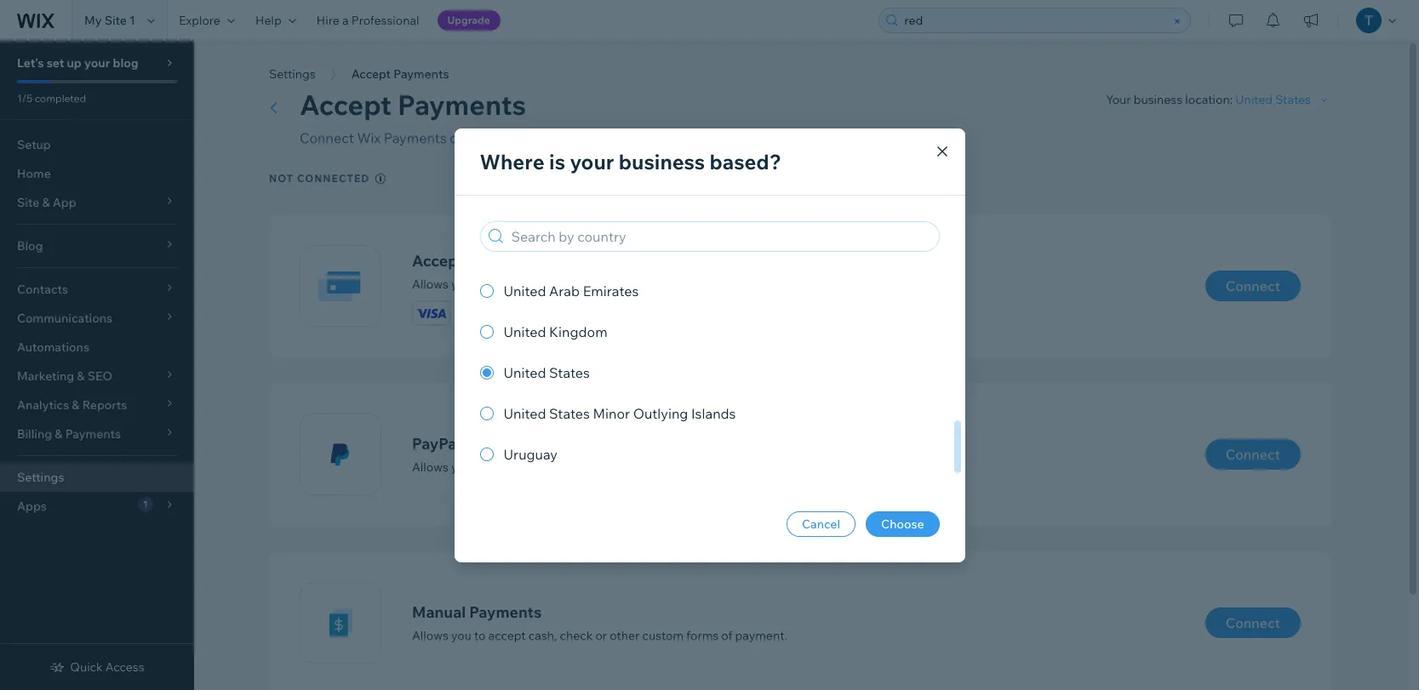 Task type: locate. For each thing, give the bounding box(es) containing it.
accept left cash,
[[488, 628, 526, 643]]

to inside paypal allows you to accept paypal and pay later payments.
[[474, 459, 486, 475]]

payments.
[[646, 459, 704, 475]]

wix inside accept payments connect wix payments or other third-party providers so your customers can pay.
[[357, 129, 381, 146]]

your right so
[[656, 129, 684, 146]]

payments for manual payments allows you to accept cash, check or other custom forms of payment.
[[469, 602, 542, 622]]

accept up visa image
[[412, 251, 464, 270]]

0 vertical spatial united states
[[1235, 92, 1311, 107]]

payments up third-
[[398, 88, 526, 122]]

united states
[[1235, 92, 1311, 107], [504, 364, 590, 381]]

uruguay
[[504, 446, 558, 463]]

connect button
[[1205, 271, 1301, 301], [1205, 439, 1301, 470], [1205, 608, 1301, 638]]

allows inside paypal allows you to accept paypal and pay later payments.
[[412, 459, 448, 475]]

2 allows from the top
[[412, 459, 448, 475]]

connect button for paypal
[[1205, 439, 1301, 470]]

0 vertical spatial connect button
[[1205, 271, 1301, 301]]

2 vertical spatial connect button
[[1205, 608, 1301, 638]]

let's
[[17, 55, 44, 71]]

upgrade
[[447, 14, 490, 26]]

settings inside button
[[269, 66, 316, 82]]

or right check
[[595, 628, 607, 643]]

united states down united kingdom
[[504, 364, 590, 381]]

2 horizontal spatial or
[[595, 628, 607, 643]]

states down kingdom
[[549, 364, 590, 381]]

outlying
[[633, 405, 688, 422]]

1 you from the top
[[451, 276, 471, 292]]

1 horizontal spatial or
[[563, 276, 575, 292]]

settings
[[269, 66, 316, 82], [17, 470, 64, 485]]

1 vertical spatial business
[[619, 149, 705, 174]]

choose button
[[866, 511, 939, 537]]

pay
[[592, 459, 612, 475]]

wix right 'with'
[[647, 251, 675, 270]]

states right location:
[[1275, 92, 1311, 107]]

0 vertical spatial states
[[1275, 92, 1311, 107]]

custom
[[642, 628, 684, 643]]

1 horizontal spatial paypal
[[528, 459, 565, 475]]

1 horizontal spatial other
[[610, 628, 640, 643]]

you
[[451, 276, 471, 292], [451, 459, 471, 475], [451, 628, 471, 643]]

or for payments
[[450, 129, 463, 146]]

business right the your
[[1134, 92, 1183, 107]]

business down so
[[619, 149, 705, 174]]

connect for allows you to accept paypal and pay later payments.
[[1226, 446, 1280, 463]]

1 horizontal spatial united states
[[1235, 92, 1311, 107]]

settings for settings button
[[269, 66, 316, 82]]

accept down settings button
[[300, 88, 392, 122]]

united down united kingdom
[[504, 364, 546, 381]]

united states button
[[1235, 92, 1331, 107]]

1 vertical spatial connect button
[[1205, 439, 1301, 470]]

0 vertical spatial accept
[[488, 276, 526, 292]]

0 vertical spatial paypal
[[412, 434, 461, 453]]

so
[[638, 129, 652, 146]]

united
[[1235, 92, 1273, 107], [504, 282, 546, 299], [504, 323, 546, 340], [504, 364, 546, 381], [504, 405, 546, 422]]

1 horizontal spatial your
[[570, 149, 614, 174]]

united up uruguay
[[504, 405, 546, 422]]

minor
[[593, 405, 630, 422]]

1 allows from the top
[[412, 276, 448, 292]]

wix up connected
[[357, 129, 381, 146]]

3 connect button from the top
[[1205, 608, 1301, 638]]

1 vertical spatial other
[[610, 628, 640, 643]]

site
[[104, 13, 127, 28]]

0 vertical spatial allows
[[412, 276, 448, 292]]

2 vertical spatial accept
[[488, 628, 526, 643]]

0 vertical spatial settings
[[269, 66, 316, 82]]

cash,
[[528, 628, 557, 643]]

my site 1
[[84, 13, 135, 28]]

accept payments connect wix payments or other third-party providers so your customers can pay.
[[300, 88, 808, 146]]

settings for settings link on the left bottom of page
[[17, 470, 64, 485]]

accept payments
[[351, 66, 449, 82]]

2 you from the top
[[451, 459, 471, 475]]

other inside accept payments connect wix payments or other third-party providers so your customers can pay.
[[466, 129, 500, 146]]

1 vertical spatial allows
[[412, 459, 448, 475]]

2 vertical spatial your
[[570, 149, 614, 174]]

access
[[105, 660, 144, 675]]

0 horizontal spatial business
[[619, 149, 705, 174]]

location:
[[1185, 92, 1233, 107]]

your
[[84, 55, 110, 71], [656, 129, 684, 146], [570, 149, 614, 174]]

settings link
[[0, 463, 194, 492]]

you up mastercard icon
[[451, 276, 471, 292]]

united arab emirates
[[504, 282, 639, 299]]

3 allows from the top
[[412, 628, 448, 643]]

1 horizontal spatial settings
[[269, 66, 316, 82]]

2 to from the top
[[474, 459, 486, 475]]

or
[[450, 129, 463, 146], [563, 276, 575, 292], [595, 628, 607, 643]]

other up where
[[466, 129, 500, 146]]

cards,
[[610, 276, 643, 292]]

settings inside sidebar element
[[17, 470, 64, 485]]

to
[[474, 276, 486, 292], [474, 459, 486, 475], [474, 628, 486, 643]]

sidebar element
[[0, 41, 194, 690]]

visa image
[[413, 301, 450, 325]]

1
[[129, 13, 135, 28]]

2 horizontal spatial your
[[656, 129, 684, 146]]

0 horizontal spatial your
[[84, 55, 110, 71]]

accept for accept payments connect wix payments or other third-party providers so your customers can pay.
[[300, 88, 392, 122]]

3 to from the top
[[474, 628, 486, 643]]

2 connect button from the top
[[1205, 439, 1301, 470]]

or inside accept payments connect wix payments or other third-party providers so your customers can pay.
[[450, 129, 463, 146]]

0 horizontal spatial other
[[466, 129, 500, 146]]

2 vertical spatial you
[[451, 628, 471, 643]]

accept inside paypal allows you to accept paypal and pay later payments.
[[488, 459, 526, 475]]

your right up
[[84, 55, 110, 71]]

or left third-
[[450, 129, 463, 146]]

payments
[[393, 66, 449, 82], [398, 88, 526, 122], [384, 129, 447, 146], [469, 602, 542, 622]]

1 vertical spatial to
[[474, 459, 486, 475]]

2 accept from the top
[[488, 459, 526, 475]]

you down manual
[[451, 628, 471, 643]]

other left custom
[[610, 628, 640, 643]]

payments up cash,
[[469, 602, 542, 622]]

1 vertical spatial or
[[563, 276, 575, 292]]

where is your business based?
[[480, 149, 781, 174]]

to up mastercard icon
[[474, 276, 486, 292]]

2 vertical spatial accept
[[412, 251, 464, 270]]

accept down hire a professional link
[[351, 66, 391, 82]]

your inside accept payments connect wix payments or other third-party providers so your customers can pay.
[[656, 129, 684, 146]]

your inside sidebar element
[[84, 55, 110, 71]]

to left cash,
[[474, 628, 486, 643]]

accept inside button
[[351, 66, 391, 82]]

payments down professional at the top left of page
[[393, 66, 449, 82]]

3 you from the top
[[451, 628, 471, 643]]

1 horizontal spatial wix
[[647, 251, 675, 270]]

Search by country field
[[506, 222, 933, 251]]

0 vertical spatial or
[[450, 129, 463, 146]]

you inside paypal allows you to accept paypal and pay later payments.
[[451, 459, 471, 475]]

united states right location:
[[1235, 92, 1311, 107]]

business
[[1134, 92, 1183, 107], [619, 149, 705, 174]]

paypal
[[412, 434, 461, 453], [528, 459, 565, 475]]

0 horizontal spatial settings
[[17, 470, 64, 485]]

2 vertical spatial allows
[[412, 628, 448, 643]]

states left minor
[[549, 405, 590, 422]]

arab
[[549, 282, 580, 299]]

0 horizontal spatial united states
[[504, 364, 590, 381]]

1 connect button from the top
[[1205, 271, 1301, 301]]

your down providers
[[570, 149, 614, 174]]

accept down credit/debit
[[488, 276, 526, 292]]

allows
[[412, 276, 448, 292], [412, 459, 448, 475], [412, 628, 448, 643]]

payments inside button
[[393, 66, 449, 82]]

wix
[[357, 129, 381, 146], [647, 251, 675, 270]]

where
[[480, 149, 545, 174]]

0 vertical spatial your
[[84, 55, 110, 71]]

1 vertical spatial united states
[[504, 364, 590, 381]]

a
[[342, 13, 349, 28]]

states
[[1275, 92, 1311, 107], [549, 364, 590, 381], [549, 405, 590, 422]]

0 vertical spatial wix
[[357, 129, 381, 146]]

1 vertical spatial accept
[[300, 88, 392, 122]]

0 vertical spatial business
[[1134, 92, 1183, 107]]

0 vertical spatial accept
[[351, 66, 391, 82]]

2 vertical spatial or
[[595, 628, 607, 643]]

or left debit
[[563, 276, 575, 292]]

0 horizontal spatial wix
[[357, 129, 381, 146]]

accept inside accept payments connect wix payments or other third-party providers so your customers can pay.
[[300, 88, 392, 122]]

accept left and
[[488, 459, 526, 475]]

1 horizontal spatial business
[[1134, 92, 1183, 107]]

1 vertical spatial accept
[[488, 459, 526, 475]]

pay.
[[783, 129, 808, 146]]

chinaunionpay image
[[551, 301, 588, 325]]

upgrade button
[[437, 10, 500, 31]]

connect button for manual payments
[[1205, 608, 1301, 638]]

you left uruguay
[[451, 459, 471, 475]]

allows you to accept credit or debit cards,
[[412, 276, 646, 292]]

accept
[[351, 66, 391, 82], [300, 88, 392, 122], [412, 251, 464, 270]]

0 vertical spatial you
[[451, 276, 471, 292]]

payments inside manual payments allows you to accept cash, check or other custom forms of payment.
[[469, 602, 542, 622]]

with
[[612, 251, 644, 270]]

home link
[[0, 159, 194, 188]]

hire a professional link
[[306, 0, 430, 41]]

0 horizontal spatial or
[[450, 129, 463, 146]]

1 vertical spatial you
[[451, 459, 471, 475]]

2 vertical spatial to
[[474, 628, 486, 643]]

quick access button
[[50, 660, 144, 675]]

3 accept from the top
[[488, 628, 526, 643]]

1 vertical spatial settings
[[17, 470, 64, 485]]

accept
[[488, 276, 526, 292], [488, 459, 526, 475], [488, 628, 526, 643]]

to left uruguay
[[474, 459, 486, 475]]

party
[[538, 129, 571, 146]]

accept payments button
[[343, 61, 458, 87]]

1 vertical spatial your
[[656, 129, 684, 146]]

0 vertical spatial other
[[466, 129, 500, 146]]

blog
[[113, 55, 139, 71]]

0 vertical spatial to
[[474, 276, 486, 292]]

united down allows you to accept credit or debit cards,
[[504, 323, 546, 340]]

accept for accept payments
[[351, 66, 391, 82]]

united right location:
[[1235, 92, 1273, 107]]

hire
[[316, 13, 339, 28]]



Task type: describe. For each thing, give the bounding box(es) containing it.
united kingdom
[[504, 323, 608, 340]]

1 accept from the top
[[488, 276, 526, 292]]

mastercard image
[[459, 301, 496, 325]]

0 horizontal spatial paypal
[[412, 434, 461, 453]]

1 vertical spatial states
[[549, 364, 590, 381]]

choose
[[881, 516, 924, 532]]

1 vertical spatial paypal
[[528, 459, 565, 475]]

connect for allows you to accept credit or debit cards,
[[1226, 278, 1280, 295]]

your business location:
[[1106, 92, 1235, 107]]

accept credit/debit cards with wix
[[412, 251, 675, 270]]

settings button
[[260, 61, 324, 87]]

forms
[[686, 628, 719, 643]]

third-
[[503, 129, 538, 146]]

is
[[549, 149, 565, 174]]

and
[[568, 459, 589, 475]]

based?
[[710, 149, 781, 174]]

help
[[255, 13, 282, 28]]

of
[[721, 628, 732, 643]]

or inside manual payments allows you to accept cash, check or other custom forms of payment.
[[595, 628, 607, 643]]

your
[[1106, 92, 1131, 107]]

set
[[47, 55, 64, 71]]

Search for tools, apps, help & more... field
[[899, 9, 1167, 32]]

1 to from the top
[[474, 276, 486, 292]]

payment.
[[735, 628, 787, 643]]

connected
[[297, 172, 370, 185]]

completed
[[35, 92, 86, 105]]

united states minor outlying islands
[[504, 405, 736, 422]]

my
[[84, 13, 102, 28]]

credit/debit
[[467, 251, 561, 270]]

automations
[[17, 340, 89, 355]]

kingdom
[[549, 323, 608, 340]]

home
[[17, 166, 51, 181]]

accept inside manual payments allows you to accept cash, check or other custom forms of payment.
[[488, 628, 526, 643]]

payments for accept payments connect wix payments or other third-party providers so your customers can pay.
[[398, 88, 526, 122]]

1/5
[[17, 92, 32, 105]]

1 vertical spatial wix
[[647, 251, 675, 270]]

payments for accept payments
[[393, 66, 449, 82]]

allows inside manual payments allows you to accept cash, check or other custom forms of payment.
[[412, 628, 448, 643]]

debit
[[578, 276, 607, 292]]

professional
[[351, 13, 419, 28]]

setup link
[[0, 130, 194, 159]]

accept for accept credit/debit cards with wix
[[412, 251, 464, 270]]

1/5 completed
[[17, 92, 86, 105]]

manual payments allows you to accept cash, check or other custom forms of payment.
[[412, 602, 787, 643]]

cancel button
[[786, 511, 856, 537]]

hire a professional
[[316, 13, 419, 28]]

united up amex image
[[504, 282, 546, 299]]

payments down accept payments button
[[384, 129, 447, 146]]

other inside manual payments allows you to accept cash, check or other custom forms of payment.
[[610, 628, 640, 643]]

cards
[[565, 251, 608, 270]]

up
[[67, 55, 82, 71]]

manual
[[412, 602, 466, 622]]

can
[[757, 129, 780, 146]]

connect inside accept payments connect wix payments or other third-party providers so your customers can pay.
[[300, 129, 354, 146]]

explore
[[179, 13, 220, 28]]

providers
[[574, 129, 635, 146]]

automations link
[[0, 333, 194, 362]]

setup
[[17, 137, 51, 152]]

help button
[[245, 0, 306, 41]]

connect for allows you to accept cash, check or other custom forms of payment.
[[1226, 615, 1280, 632]]

cancel
[[802, 516, 840, 532]]

check
[[560, 628, 593, 643]]

you inside manual payments allows you to accept cash, check or other custom forms of payment.
[[451, 628, 471, 643]]

let's set up your blog
[[17, 55, 139, 71]]

2 vertical spatial states
[[549, 405, 590, 422]]

emirates
[[583, 282, 639, 299]]

quick access
[[70, 660, 144, 675]]

amex image
[[505, 301, 542, 325]]

credit
[[528, 276, 561, 292]]

not
[[269, 172, 294, 185]]

later
[[614, 459, 643, 475]]

customers
[[687, 129, 754, 146]]

paypal allows you to accept paypal and pay later payments.
[[412, 434, 704, 475]]

or for you
[[563, 276, 575, 292]]

islands
[[691, 405, 736, 422]]

quick
[[70, 660, 103, 675]]

to inside manual payments allows you to accept cash, check or other custom forms of payment.
[[474, 628, 486, 643]]

not connected
[[269, 172, 370, 185]]



Task type: vqa. For each thing, say whether or not it's contained in the screenshot.
great at the bottom
no



